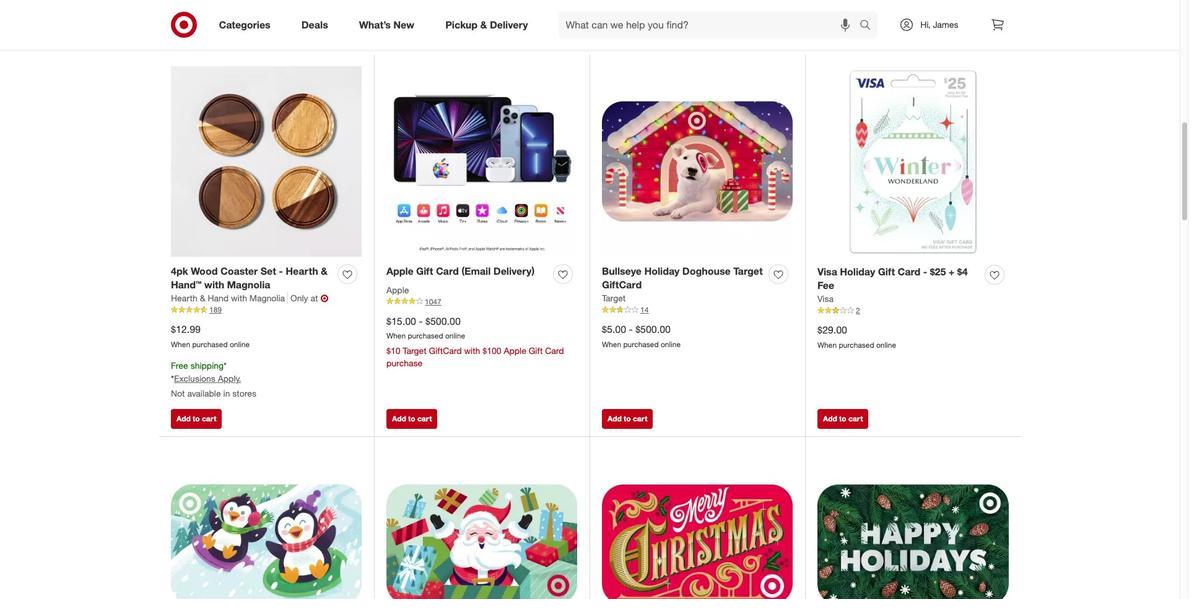 Task type: locate. For each thing, give the bounding box(es) containing it.
2 add to cart from the left
[[392, 415, 432, 424]]

pickup for pickup
[[686, 20, 716, 32]]

target down bullseye
[[602, 293, 626, 304]]

189
[[209, 306, 222, 315]]

1 vertical spatial with
[[231, 293, 247, 304]]

1 horizontal spatial giftcard
[[602, 279, 642, 292]]

3 add to cart from the left
[[608, 415, 648, 424]]

to for $5.00
[[624, 415, 631, 424]]

what's
[[359, 18, 391, 31]]

online
[[446, 332, 465, 341], [230, 340, 250, 350], [661, 340, 681, 350], [877, 341, 897, 350]]

1 add to cart from the left
[[177, 415, 217, 424]]

when
[[387, 332, 406, 341], [171, 340, 190, 350], [602, 340, 622, 350], [818, 341, 837, 350]]

& inside hearth & hand with magnolia only at ¬
[[200, 293, 205, 304]]

wood
[[191, 265, 218, 277]]

deals
[[302, 18, 328, 31]]

1 add to cart button from the left
[[171, 410, 222, 430]]

magnolia up 189 link at the bottom
[[250, 293, 285, 304]]

2 vertical spatial with
[[464, 346, 481, 357]]

2 horizontal spatial target
[[734, 265, 763, 277]]

apple gift card (email delivery) image
[[387, 66, 578, 257], [387, 66, 578, 257]]

- right the '$15.00'
[[419, 315, 423, 328]]

+
[[949, 266, 955, 278]]

holiday
[[645, 265, 680, 277], [841, 266, 876, 278]]

when up $10
[[387, 332, 406, 341]]

0 horizontal spatial with
[[204, 279, 224, 292]]

apple right $100
[[504, 346, 527, 357]]

apple
[[387, 265, 414, 277], [387, 285, 409, 295], [504, 346, 527, 357]]

4 add to cart from the left
[[824, 415, 864, 424]]

0 horizontal spatial holiday
[[645, 265, 680, 277]]

pickup
[[446, 18, 478, 31], [686, 20, 716, 32]]

4pk
[[171, 265, 188, 277]]

visa down "fee"
[[818, 294, 834, 304]]

purchased inside $12.99 when purchased online
[[192, 340, 228, 350]]

purchased
[[408, 332, 443, 341], [192, 340, 228, 350], [624, 340, 659, 350], [839, 341, 875, 350]]

1 horizontal spatial holiday
[[841, 266, 876, 278]]

2 to from the left
[[408, 415, 416, 424]]

hearth
[[286, 265, 318, 277], [171, 293, 198, 304]]

What can we help you find? suggestions appear below search field
[[559, 11, 863, 38]]

14
[[641, 306, 649, 315]]

coaster
[[221, 265, 258, 277]]

free shipping * * exclusions apply. not available in stores
[[171, 361, 257, 399]]

0 vertical spatial giftcard
[[602, 279, 642, 292]]

0 horizontal spatial *
[[171, 374, 174, 384]]

$500.00 inside '$15.00 - $500.00 when purchased online $10 target giftcard with $100 apple gift card purchase'
[[426, 315, 461, 328]]

categories
[[219, 18, 271, 31]]

happy holiday pines target giftcard image
[[818, 450, 1010, 600]]

189 link
[[171, 305, 362, 316]]

hearth inside hearth & hand with magnolia only at ¬
[[171, 293, 198, 304]]

3 to from the left
[[624, 415, 631, 424]]

2 horizontal spatial card
[[898, 266, 921, 278]]

1 horizontal spatial *
[[224, 361, 227, 371]]

visa link
[[818, 293, 834, 306]]

$500.00 down 14
[[636, 324, 671, 336]]

1 horizontal spatial card
[[546, 346, 564, 357]]

giftcard down bullseye
[[602, 279, 642, 292]]

free
[[171, 361, 188, 371]]

2 horizontal spatial &
[[481, 18, 487, 31]]

purchased inside $5.00 - $500.00 when purchased online
[[624, 340, 659, 350]]

$500.00 down the 1047
[[426, 315, 461, 328]]

with left $100
[[464, 346, 481, 357]]

add to cart for $12.99
[[177, 415, 217, 424]]

2 vertical spatial &
[[200, 293, 205, 304]]

1 horizontal spatial gift
[[529, 346, 543, 357]]

target link
[[602, 293, 626, 305]]

gift up 2 'link'
[[879, 266, 896, 278]]

add to cart
[[177, 415, 217, 424], [392, 415, 432, 424], [608, 415, 648, 424], [824, 415, 864, 424]]

apple up "apple" link
[[387, 265, 414, 277]]

0 horizontal spatial pickup
[[446, 18, 478, 31]]

2 add to cart button from the left
[[387, 410, 438, 430]]

add for $12.99
[[177, 415, 191, 424]]

same
[[847, 20, 873, 32]]

giftcard
[[602, 279, 642, 292], [429, 346, 462, 357]]

exclusions apply. button
[[174, 373, 241, 385]]

online inside $29.00 when purchased online
[[877, 341, 897, 350]]

same day delivery
[[847, 20, 931, 32]]

gift right $100
[[529, 346, 543, 357]]

to
[[193, 415, 200, 424], [408, 415, 416, 424], [624, 415, 631, 424], [840, 415, 847, 424]]

0 vertical spatial &
[[481, 18, 487, 31]]

add to cart button for $29.00
[[818, 410, 869, 430]]

with inside hearth & hand with magnolia only at ¬
[[231, 293, 247, 304]]

1 horizontal spatial delivery
[[895, 20, 931, 32]]

$25
[[931, 266, 947, 278]]

$12.99
[[171, 324, 201, 336]]

visa up "fee"
[[818, 266, 838, 278]]

card
[[436, 265, 459, 277], [898, 266, 921, 278], [546, 346, 564, 357]]

3 add from the left
[[608, 415, 622, 424]]

$4
[[958, 266, 968, 278]]

0 horizontal spatial $500.00
[[426, 315, 461, 328]]

add for $15.00
[[392, 415, 406, 424]]

0 horizontal spatial giftcard
[[429, 346, 462, 357]]

when down $12.99
[[171, 340, 190, 350]]

4 add to cart button from the left
[[818, 410, 869, 430]]

&
[[481, 18, 487, 31], [321, 265, 328, 277], [200, 293, 205, 304]]

when down $29.00
[[818, 341, 837, 350]]

exclusions
[[174, 374, 216, 384]]

4pk wood coaster set - hearth & hand™ with magnolia image
[[171, 66, 362, 257], [171, 66, 362, 257]]

1 vertical spatial magnolia
[[250, 293, 285, 304]]

2 horizontal spatial gift
[[879, 266, 896, 278]]

results
[[194, 16, 240, 33]]

bullseye holiday doghouse target giftcard link
[[602, 264, 764, 293]]

0 horizontal spatial &
[[200, 293, 205, 304]]

1 horizontal spatial hearth
[[286, 265, 318, 277]]

hearth up only
[[286, 265, 318, 277]]

apple gift card (email delivery)
[[387, 265, 535, 277]]

0 vertical spatial apple
[[387, 265, 414, 277]]

purchased inside $29.00 when purchased online
[[839, 341, 875, 350]]

hi,
[[921, 19, 931, 30]]

target up purchase
[[403, 346, 427, 357]]

add to cart button for $12.99
[[171, 410, 222, 430]]

gift up the 1047
[[417, 265, 434, 277]]

1 vertical spatial &
[[321, 265, 328, 277]]

1 vertical spatial apple
[[387, 285, 409, 295]]

0 horizontal spatial delivery
[[490, 18, 528, 31]]

1047 link
[[387, 297, 578, 307]]

2 add from the left
[[392, 415, 406, 424]]

4 to from the left
[[840, 415, 847, 424]]

¬
[[321, 293, 329, 305]]

visa inside visa holiday gift card - $25 + $4 fee
[[818, 266, 838, 278]]

when down "$5.00"
[[602, 340, 622, 350]]

2 cart from the left
[[418, 415, 432, 424]]

purchased down the '$15.00'
[[408, 332, 443, 341]]

2 vertical spatial target
[[403, 346, 427, 357]]

apple link
[[387, 284, 409, 297]]

visa for visa holiday gift card - $25 + $4 fee
[[818, 266, 838, 278]]

0 horizontal spatial hearth
[[171, 293, 198, 304]]

hand
[[208, 293, 229, 304]]

pickup inside button
[[686, 20, 716, 32]]

- right "$5.00"
[[629, 324, 633, 336]]

holiday for bullseye
[[645, 265, 680, 277]]

cart
[[202, 415, 217, 424], [418, 415, 432, 424], [633, 415, 648, 424], [849, 415, 864, 424]]

pickup for pickup & delivery
[[446, 18, 478, 31]]

0 vertical spatial with
[[204, 279, 224, 292]]

delivery inside button
[[895, 20, 931, 32]]

holiday inside visa holiday gift card - $25 + $4 fee
[[841, 266, 876, 278]]

magnolia inside hearth & hand with magnolia only at ¬
[[250, 293, 285, 304]]

* down free
[[171, 374, 174, 384]]

1 add from the left
[[177, 415, 191, 424]]

card inside visa holiday gift card - $25 + $4 fee
[[898, 266, 921, 278]]

sledding penguins target giftcard image
[[171, 450, 362, 600]]

target
[[734, 265, 763, 277], [602, 293, 626, 304], [403, 346, 427, 357]]

1 horizontal spatial with
[[231, 293, 247, 304]]

target right doghouse
[[734, 265, 763, 277]]

0 vertical spatial target
[[734, 265, 763, 277]]

1 cart from the left
[[202, 415, 217, 424]]

add to cart for $15.00
[[392, 415, 432, 424]]

add to cart button
[[171, 410, 222, 430], [387, 410, 438, 430], [602, 410, 653, 430], [818, 410, 869, 430]]

2 visa from the top
[[818, 294, 834, 304]]

*
[[224, 361, 227, 371], [171, 374, 174, 384]]

1 horizontal spatial target
[[602, 293, 626, 304]]

add
[[177, 415, 191, 424], [392, 415, 406, 424], [608, 415, 622, 424], [824, 415, 838, 424]]

1 horizontal spatial $500.00
[[636, 324, 671, 336]]

when inside '$15.00 - $500.00 when purchased online $10 target giftcard with $100 apple gift card purchase'
[[387, 332, 406, 341]]

gift inside visa holiday gift card - $25 + $4 fee
[[879, 266, 896, 278]]

1 to from the left
[[193, 415, 200, 424]]

add to cart button for $5.00
[[602, 410, 653, 430]]

hearth down hand™
[[171, 293, 198, 304]]

$500.00 inside $5.00 - $500.00 when purchased online
[[636, 324, 671, 336]]

online up apply.
[[230, 340, 250, 350]]

new
[[394, 18, 415, 31]]

$5.00
[[602, 324, 627, 336]]

bullseye holiday doghouse target giftcard image
[[602, 66, 793, 257]]

with right hand
[[231, 293, 247, 304]]

0 horizontal spatial target
[[403, 346, 427, 357]]

$100
[[483, 346, 502, 357]]

1 horizontal spatial &
[[321, 265, 328, 277]]

$15.00 - $500.00 when purchased online $10 target giftcard with $100 apple gift card purchase
[[387, 315, 564, 369]]

1 vertical spatial giftcard
[[429, 346, 462, 357]]

giftcard left $100
[[429, 346, 462, 357]]

add to cart for $5.00
[[608, 415, 648, 424]]

magnolia up hearth & hand with magnolia only at ¬
[[227, 279, 270, 292]]

when inside $5.00 - $500.00 when purchased online
[[602, 340, 622, 350]]

vintage merry christmas target giftcard image
[[602, 450, 793, 600]]

shipping
[[967, 20, 1006, 32]]

with up hand
[[204, 279, 224, 292]]

0 vertical spatial magnolia
[[227, 279, 270, 292]]

3 add to cart button from the left
[[602, 410, 653, 430]]

& for pickup & delivery
[[481, 18, 487, 31]]

target inside bullseye holiday doghouse target giftcard
[[734, 265, 763, 277]]

pickup & delivery link
[[435, 11, 544, 38]]

holiday inside bullseye holiday doghouse target giftcard
[[645, 265, 680, 277]]

delivery
[[490, 18, 528, 31], [895, 20, 931, 32]]

holiday up 2
[[841, 266, 876, 278]]

online down 14 link
[[661, 340, 681, 350]]

cart for $12.99
[[202, 415, 217, 424]]

card inside '$15.00 - $500.00 when purchased online $10 target giftcard with $100 apple gift card purchase'
[[546, 346, 564, 357]]

add for $5.00
[[608, 415, 622, 424]]

& for hearth & hand with magnolia only at ¬
[[200, 293, 205, 304]]

- right set on the top left of page
[[279, 265, 283, 277]]

$12.99 when purchased online
[[171, 324, 250, 350]]

2 horizontal spatial with
[[464, 346, 481, 357]]

$500.00 for $15.00
[[426, 315, 461, 328]]

purchased down $29.00
[[839, 341, 875, 350]]

0 vertical spatial visa
[[818, 266, 838, 278]]

1 vertical spatial visa
[[818, 294, 834, 304]]

to for $15.00
[[408, 415, 416, 424]]

1 vertical spatial hearth
[[171, 293, 198, 304]]

2 vertical spatial apple
[[504, 346, 527, 357]]

4 add from the left
[[824, 415, 838, 424]]

purchased down "$5.00"
[[624, 340, 659, 350]]

what's new link
[[349, 11, 430, 38]]

online down 1047 link
[[446, 332, 465, 341]]

not
[[171, 388, 185, 399]]

apple up the '$15.00'
[[387, 285, 409, 295]]

1 visa from the top
[[818, 266, 838, 278]]

with inside '$15.00 - $500.00 when purchased online $10 target giftcard with $100 apple gift card purchase'
[[464, 346, 481, 357]]

* up apply.
[[224, 361, 227, 371]]

0 vertical spatial hearth
[[286, 265, 318, 277]]

magnolia
[[227, 279, 270, 292], [250, 293, 285, 304]]

$500.00
[[426, 315, 461, 328], [636, 324, 671, 336]]

3 cart from the left
[[633, 415, 648, 424]]

giftcard inside bullseye holiday doghouse target giftcard
[[602, 279, 642, 292]]

- left $25
[[924, 266, 928, 278]]

1 horizontal spatial pickup
[[686, 20, 716, 32]]

visa
[[818, 266, 838, 278], [818, 294, 834, 304]]

online down 2 'link'
[[877, 341, 897, 350]]

visa holiday gift card - $25 + $4 fee link
[[818, 265, 980, 293]]

with
[[204, 279, 224, 292], [231, 293, 247, 304], [464, 346, 481, 357]]

purchased up shipping
[[192, 340, 228, 350]]

holiday right bullseye
[[645, 265, 680, 277]]

4 cart from the left
[[849, 415, 864, 424]]



Task type: vqa. For each thing, say whether or not it's contained in the screenshot.
1st 'add to cart'
yes



Task type: describe. For each thing, give the bounding box(es) containing it.
cart for $5.00
[[633, 415, 648, 424]]

james
[[934, 19, 959, 30]]

(email
[[462, 265, 491, 277]]

1 vertical spatial target
[[602, 293, 626, 304]]

apple inside '$15.00 - $500.00 when purchased online $10 target giftcard with $100 apple gift card purchase'
[[504, 346, 527, 357]]

purchased inside '$15.00 - $500.00 when purchased online $10 target giftcard with $100 apple gift card purchase'
[[408, 332, 443, 341]]

$500.00 for $5.00
[[636, 324, 671, 336]]

$29.00 when purchased online
[[818, 324, 897, 350]]

hearth & hand with magnolia link
[[171, 293, 288, 305]]

hearth & hand with magnolia only at ¬
[[171, 293, 329, 305]]

at
[[311, 293, 318, 304]]

santa surprise target giftcard image
[[387, 450, 578, 600]]

$10
[[387, 346, 401, 357]]

bullseye
[[602, 265, 642, 277]]

cart for $15.00
[[418, 415, 432, 424]]

to for $29.00
[[840, 415, 847, 424]]

same day delivery button
[[824, 12, 939, 39]]

purchase
[[387, 358, 423, 369]]

14 link
[[602, 305, 793, 316]]

130
[[166, 16, 190, 33]]

add to cart button for $15.00
[[387, 410, 438, 430]]

search button
[[855, 11, 885, 41]]

online inside $12.99 when purchased online
[[230, 340, 250, 350]]

$29.00
[[818, 324, 848, 337]]

online inside '$15.00 - $500.00 when purchased online $10 target giftcard with $100 apple gift card purchase'
[[446, 332, 465, 341]]

& inside 4pk wood coaster set - hearth & hand™ with magnolia
[[321, 265, 328, 277]]

apple for apple gift card (email delivery)
[[387, 265, 414, 277]]

target inside '$15.00 - $500.00 when purchased online $10 target giftcard with $100 apple gift card purchase'
[[403, 346, 427, 357]]

day
[[875, 20, 892, 32]]

fee
[[818, 280, 835, 292]]

delivery for same day delivery
[[895, 20, 931, 32]]

deals link
[[291, 11, 344, 38]]

add for $29.00
[[824, 415, 838, 424]]

apply.
[[218, 374, 241, 384]]

what's new
[[359, 18, 415, 31]]

online inside $5.00 - $500.00 when purchased online
[[661, 340, 681, 350]]

set
[[261, 265, 276, 277]]

bullseye holiday doghouse target giftcard
[[602, 265, 763, 292]]

- inside 4pk wood coaster set - hearth & hand™ with magnolia
[[279, 265, 283, 277]]

visa for visa
[[818, 294, 834, 304]]

2 link
[[818, 306, 1010, 317]]

when inside $29.00 when purchased online
[[818, 341, 837, 350]]

shipping button
[[944, 12, 1014, 39]]

add to cart for $29.00
[[824, 415, 864, 424]]

in
[[223, 388, 230, 399]]

hearth inside 4pk wood coaster set - hearth & hand™ with magnolia
[[286, 265, 318, 277]]

4pk wood coaster set - hearth & hand™ with magnolia
[[171, 265, 328, 292]]

2
[[856, 306, 861, 316]]

stores
[[233, 388, 257, 399]]

- inside $5.00 - $500.00 when purchased online
[[629, 324, 633, 336]]

cart for $29.00
[[849, 415, 864, 424]]

holiday for visa
[[841, 266, 876, 278]]

130 results
[[166, 16, 240, 33]]

apple gift card (email delivery) link
[[387, 264, 535, 278]]

hand™
[[171, 279, 202, 292]]

hi, james
[[921, 19, 959, 30]]

delivery)
[[494, 265, 535, 277]]

pickup button
[[663, 12, 724, 39]]

visa holiday gift card - $25 + $4 fee image
[[818, 66, 1010, 258]]

only
[[291, 293, 308, 304]]

magnolia inside 4pk wood coaster set - hearth & hand™ with magnolia
[[227, 279, 270, 292]]

with inside 4pk wood coaster set - hearth & hand™ with magnolia
[[204, 279, 224, 292]]

categories link
[[209, 11, 286, 38]]

$5.00 - $500.00 when purchased online
[[602, 324, 681, 350]]

when inside $12.99 when purchased online
[[171, 340, 190, 350]]

pickup & delivery
[[446, 18, 528, 31]]

4pk wood coaster set - hearth & hand™ with magnolia link
[[171, 264, 333, 293]]

giftcard inside '$15.00 - $500.00 when purchased online $10 target giftcard with $100 apple gift card purchase'
[[429, 346, 462, 357]]

1047
[[425, 297, 442, 306]]

to for $12.99
[[193, 415, 200, 424]]

doghouse
[[683, 265, 731, 277]]

- inside '$15.00 - $500.00 when purchased online $10 target giftcard with $100 apple gift card purchase'
[[419, 315, 423, 328]]

- inside visa holiday gift card - $25 + $4 fee
[[924, 266, 928, 278]]

0 vertical spatial *
[[224, 361, 227, 371]]

available
[[187, 388, 221, 399]]

gift inside '$15.00 - $500.00 when purchased online $10 target giftcard with $100 apple gift card purchase'
[[529, 346, 543, 357]]

0 horizontal spatial card
[[436, 265, 459, 277]]

1 vertical spatial *
[[171, 374, 174, 384]]

0 horizontal spatial gift
[[417, 265, 434, 277]]

search
[[855, 20, 885, 32]]

shipping
[[191, 361, 224, 371]]

delivery for pickup & delivery
[[490, 18, 528, 31]]

apple for apple
[[387, 285, 409, 295]]

visa holiday gift card - $25 + $4 fee
[[818, 266, 968, 292]]

$15.00
[[387, 315, 416, 328]]



